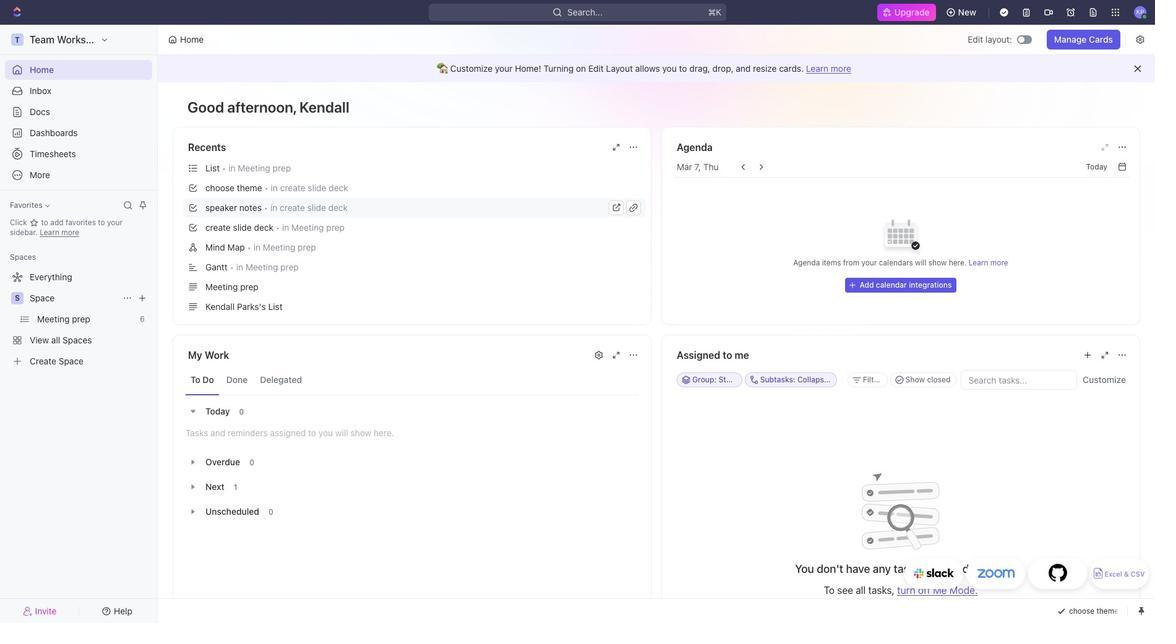 Task type: describe. For each thing, give the bounding box(es) containing it.
cards.
[[780, 63, 804, 74]]

1 vertical spatial and
[[211, 428, 226, 438]]

don't
[[817, 563, 844, 576]]

home!
[[515, 63, 542, 74]]

to for to do
[[191, 375, 200, 385]]

0 horizontal spatial spaces
[[10, 253, 36, 262]]

from
[[844, 258, 860, 267]]

all for subtasks:
[[831, 375, 839, 384]]

new button
[[941, 2, 984, 22]]

add calendar integrations button
[[845, 278, 957, 293]]

unscheduled
[[206, 506, 259, 517]]

agenda items from your calendars will show here. learn more
[[794, 258, 1009, 267]]

resize
[[754, 63, 777, 74]]

see
[[838, 585, 854, 596]]

1 horizontal spatial you
[[663, 63, 677, 74]]

collapse
[[798, 375, 829, 384]]

Search tasks... text field
[[962, 371, 1077, 389]]

dashboards
[[30, 128, 78, 138]]

create space link
[[5, 352, 150, 371]]

🏡
[[437, 63, 448, 74]]

agenda for agenda items from your calendars will show here. learn more
[[794, 258, 820, 267]]

spaces inside tree
[[63, 335, 92, 345]]

0 horizontal spatial meeting prep link
[[37, 310, 135, 329]]

alert containing 🏡 customize your home! turning on edit layout allows you to drag, drop, and resize cards.
[[158, 55, 1156, 82]]

recents
[[188, 142, 226, 153]]

calendar
[[877, 280, 908, 290]]

allows
[[636, 63, 660, 74]]

create
[[30, 356, 56, 367]]

more inside 'alert'
[[831, 63, 852, 74]]

1 vertical spatial will
[[336, 428, 348, 438]]

tab list containing to do
[[186, 365, 639, 396]]

in up gantt • in meeting prep
[[254, 242, 261, 253]]

good
[[188, 98, 224, 116]]

2 vertical spatial deck
[[254, 222, 274, 233]]

kp
[[1137, 8, 1145, 16]]

good afternoon, kendall
[[188, 98, 350, 116]]

work
[[205, 350, 229, 361]]

done
[[226, 375, 248, 385]]

my work
[[188, 350, 229, 361]]

drop,
[[713, 63, 734, 74]]

all for to
[[856, 585, 866, 596]]

today button
[[1082, 160, 1113, 175]]

in down map
[[236, 262, 243, 272]]

• inside mind map • in meeting prep
[[247, 242, 251, 252]]

1 vertical spatial list
[[268, 302, 283, 312]]

speaker
[[206, 202, 237, 213]]

notes
[[240, 202, 262, 213]]

inbox link
[[5, 81, 152, 101]]

t
[[15, 35, 20, 44]]

0 horizontal spatial show
[[351, 428, 372, 438]]

your inside to add favorites to your sidebar.
[[107, 218, 123, 227]]

in down speaker notes • in create slide deck
[[282, 222, 289, 233]]

upgrade
[[895, 7, 930, 17]]

you
[[796, 563, 815, 576]]

reminders
[[228, 428, 268, 438]]

0 for today
[[239, 407, 244, 416]]

2 vertical spatial create
[[206, 222, 231, 233]]

assigned
[[677, 350, 721, 361]]

timesheets
[[30, 149, 76, 159]]

you.
[[986, 563, 1007, 576]]

everything link
[[5, 267, 150, 287]]

turn
[[898, 585, 916, 596]]

6
[[140, 315, 145, 324]]

do
[[203, 375, 214, 385]]

tree inside sidebar navigation
[[5, 267, 152, 371]]

favorites
[[10, 201, 42, 210]]

click
[[10, 218, 29, 227]]

1 horizontal spatial will
[[916, 258, 927, 267]]

0 for overdue
[[250, 458, 254, 467]]

slide for notes
[[307, 202, 326, 213]]

off
[[919, 585, 931, 596]]

0 vertical spatial assigned
[[270, 428, 306, 438]]

excel & csv
[[1105, 571, 1146, 579]]

learn more
[[40, 228, 79, 237]]

inbox
[[30, 85, 51, 96]]

calendars
[[880, 258, 914, 267]]

learn inside 'alert'
[[807, 63, 829, 74]]

meeting prep inside sidebar navigation
[[37, 314, 90, 324]]

filters button
[[848, 373, 888, 388]]

meeting down create slide deck • in meeting prep
[[263, 242, 296, 253]]

prep inside sidebar navigation
[[72, 314, 90, 324]]

create slide deck • in meeting prep
[[206, 222, 345, 233]]

overdue
[[206, 457, 240, 467]]

1 vertical spatial learn more link
[[40, 228, 79, 237]]

meeting up theme
[[238, 163, 270, 173]]

• inside speaker notes • in create slide deck
[[264, 203, 268, 213]]

everything
[[30, 272, 72, 282]]

more
[[30, 170, 50, 180]]

turning
[[544, 63, 574, 74]]

list • in meeting prep
[[206, 163, 291, 173]]

1 horizontal spatial meeting prep
[[206, 282, 259, 292]]

team workspace
[[30, 34, 108, 45]]

2 vertical spatial slide
[[233, 222, 252, 233]]

2 horizontal spatial your
[[862, 258, 878, 267]]

docs
[[30, 106, 50, 117]]

me
[[735, 350, 750, 361]]

1 vertical spatial space
[[59, 356, 84, 367]]

space, , element
[[11, 292, 24, 305]]

learn more link for 🏡 customize your home! turning on edit layout allows you to drag, drop, and resize cards.
[[807, 63, 852, 74]]

1 horizontal spatial and
[[736, 63, 751, 74]]

create for speaker notes
[[280, 202, 305, 213]]

in up choose
[[229, 163, 236, 173]]

delegated
[[260, 375, 302, 385]]

invite user image
[[23, 606, 33, 617]]

0 vertical spatial kendall
[[300, 98, 350, 116]]

excel & csv link
[[1091, 558, 1150, 589]]

mode.
[[950, 585, 978, 596]]

kp button
[[1131, 2, 1151, 22]]

csv
[[1132, 571, 1146, 579]]

tasks
[[894, 563, 921, 576]]

thu
[[704, 162, 719, 172]]

1 vertical spatial assigned
[[924, 563, 970, 576]]

add
[[860, 280, 875, 290]]

meeting down gantt on the left of page
[[206, 282, 238, 292]]

0 horizontal spatial here.
[[374, 428, 394, 438]]

new
[[959, 7, 977, 17]]

sidebar.
[[10, 228, 38, 237]]

in up create slide deck • in meeting prep
[[271, 202, 278, 213]]

show
[[906, 375, 926, 384]]

1 horizontal spatial your
[[495, 63, 513, 74]]

1 horizontal spatial edit
[[968, 34, 984, 45]]

gantt • in meeting prep
[[206, 262, 299, 272]]



Task type: vqa. For each thing, say whether or not it's contained in the screenshot.
5th row from the top
no



Task type: locate. For each thing, give the bounding box(es) containing it.
speaker notes • in create slide deck
[[206, 202, 348, 213]]

0 vertical spatial home
[[180, 34, 204, 45]]

space link
[[30, 289, 118, 308]]

learn inside sidebar navigation
[[40, 228, 59, 237]]

slide for theme
[[308, 183, 327, 193]]

1 vertical spatial agenda
[[794, 258, 820, 267]]

0 right overdue at the bottom of the page
[[250, 458, 254, 467]]

0 vertical spatial learn more link
[[807, 63, 852, 74]]

0 horizontal spatial your
[[107, 218, 123, 227]]

0 vertical spatial will
[[916, 258, 927, 267]]

0 horizontal spatial space
[[30, 293, 55, 303]]

0 vertical spatial more
[[831, 63, 852, 74]]

1 vertical spatial kendall
[[206, 302, 235, 312]]

customize button
[[1080, 371, 1131, 389]]

2 horizontal spatial learn
[[969, 258, 989, 267]]

to do
[[191, 375, 214, 385]]

slide up speaker notes • in create slide deck
[[308, 183, 327, 193]]

manage
[[1055, 34, 1087, 45]]

create down choose theme • in create slide deck
[[280, 202, 305, 213]]

your right favorites
[[107, 218, 123, 227]]

0 horizontal spatial more
[[61, 228, 79, 237]]

turn off me mode. button
[[898, 585, 978, 596]]

0 horizontal spatial list
[[206, 163, 220, 173]]

1 vertical spatial create
[[280, 202, 305, 213]]

2 horizontal spatial learn more link
[[969, 258, 1009, 267]]

tab list
[[186, 365, 639, 396]]

2 horizontal spatial all
[[856, 585, 866, 596]]

search...
[[568, 7, 603, 17]]

0 vertical spatial your
[[495, 63, 513, 74]]

meeting down speaker notes • in create slide deck
[[292, 222, 324, 233]]

all inside view all spaces link
[[51, 335, 60, 345]]

customize inside 'button'
[[1083, 375, 1127, 385]]

0 horizontal spatial learn
[[40, 228, 59, 237]]

view all spaces
[[30, 335, 92, 345]]

to inside tab list
[[191, 375, 200, 385]]

agenda
[[677, 142, 713, 153], [794, 258, 820, 267]]

all
[[51, 335, 60, 345], [831, 375, 839, 384], [856, 585, 866, 596]]

edit layout:
[[968, 34, 1013, 45]]

1 vertical spatial deck
[[329, 202, 348, 213]]

0 horizontal spatial edit
[[589, 63, 604, 74]]

you
[[663, 63, 677, 74], [319, 428, 333, 438]]

1 vertical spatial show
[[351, 428, 372, 438]]

your
[[495, 63, 513, 74], [107, 218, 123, 227], [862, 258, 878, 267]]

deck for theme
[[329, 183, 348, 193]]

you don't have any tasks assigned to you.
[[796, 563, 1007, 576]]

theme
[[237, 183, 262, 193]]

assigned up me
[[924, 563, 970, 576]]

workspace
[[57, 34, 108, 45]]

0 vertical spatial learn
[[807, 63, 829, 74]]

meeting prep
[[206, 282, 259, 292], [37, 314, 90, 324]]

0 up reminders
[[239, 407, 244, 416]]

meeting down mind map • in meeting prep at the top of page
[[246, 262, 278, 272]]

0 for unscheduled
[[269, 507, 274, 517]]

0 horizontal spatial 0
[[239, 407, 244, 416]]

0 vertical spatial meeting prep link
[[183, 277, 646, 297]]

2 vertical spatial all
[[856, 585, 866, 596]]

mind map • in meeting prep
[[206, 242, 316, 253]]

slide down choose theme • in create slide deck
[[307, 202, 326, 213]]

home
[[180, 34, 204, 45], [30, 64, 54, 75]]

&
[[1125, 571, 1130, 579]]

• right gantt on the left of page
[[230, 262, 234, 272]]

group: status
[[693, 375, 742, 384]]

1 vertical spatial you
[[319, 428, 333, 438]]

meeting inside sidebar navigation
[[37, 314, 70, 324]]

list up choose
[[206, 163, 220, 173]]

and right tasks
[[211, 428, 226, 438]]

0 vertical spatial slide
[[308, 183, 327, 193]]

and right drop,
[[736, 63, 751, 74]]

• inside choose theme • in create slide deck
[[265, 183, 268, 193]]

0 horizontal spatial today
[[206, 406, 230, 416]]

0 vertical spatial spaces
[[10, 253, 36, 262]]

1 vertical spatial all
[[831, 375, 839, 384]]

1 vertical spatial meeting prep
[[37, 314, 90, 324]]

1 horizontal spatial to
[[824, 585, 835, 596]]

in
[[229, 163, 236, 173], [271, 183, 278, 193], [271, 202, 278, 213], [282, 222, 289, 233], [254, 242, 261, 253], [236, 262, 243, 272]]

alert
[[158, 55, 1156, 82]]

1 vertical spatial learn
[[40, 228, 59, 237]]

1 horizontal spatial 0
[[250, 458, 254, 467]]

0 horizontal spatial to
[[191, 375, 200, 385]]

edit right on
[[589, 63, 604, 74]]

0 horizontal spatial will
[[336, 428, 348, 438]]

mar 7, thu button
[[677, 162, 719, 172]]

choose
[[206, 183, 235, 193]]

• right map
[[247, 242, 251, 252]]

0 horizontal spatial customize
[[451, 63, 493, 74]]

2 vertical spatial learn more link
[[969, 258, 1009, 267]]

drag,
[[690, 63, 711, 74]]

create up speaker notes • in create slide deck
[[280, 183, 306, 193]]

0 horizontal spatial learn more link
[[40, 228, 79, 237]]

mind
[[206, 242, 225, 253]]

0 vertical spatial here.
[[950, 258, 967, 267]]

layout
[[607, 63, 633, 74]]

0 vertical spatial meeting prep
[[206, 282, 259, 292]]

to for to see all tasks, turn off me mode.
[[824, 585, 835, 596]]

docs link
[[5, 102, 152, 122]]

1 vertical spatial your
[[107, 218, 123, 227]]

0 vertical spatial and
[[736, 63, 751, 74]]

agenda for agenda
[[677, 142, 713, 153]]

customize
[[451, 63, 493, 74], [1083, 375, 1127, 385]]

1 horizontal spatial show
[[929, 258, 947, 267]]

1 horizontal spatial learn more link
[[807, 63, 852, 74]]

slide up map
[[233, 222, 252, 233]]

excel
[[1105, 571, 1123, 579]]

to left do
[[191, 375, 200, 385]]

edit
[[968, 34, 984, 45], [589, 63, 604, 74]]

subtasks:
[[761, 375, 796, 384]]

1 horizontal spatial customize
[[1083, 375, 1127, 385]]

0 vertical spatial show
[[929, 258, 947, 267]]

0 horizontal spatial and
[[211, 428, 226, 438]]

view all spaces link
[[5, 331, 150, 350]]

favorites
[[66, 218, 96, 227]]

home inside sidebar navigation
[[30, 64, 54, 75]]

deck for notes
[[329, 202, 348, 213]]

1 vertical spatial 0
[[250, 458, 254, 467]]

1 vertical spatial home
[[30, 64, 54, 75]]

0 horizontal spatial assigned
[[270, 428, 306, 438]]

0 vertical spatial deck
[[329, 183, 348, 193]]

1 vertical spatial spaces
[[63, 335, 92, 345]]

• down speaker notes • in create slide deck
[[276, 223, 280, 232]]

all right the see
[[856, 585, 866, 596]]

today inside button
[[1087, 162, 1108, 171]]

2 vertical spatial more
[[991, 258, 1009, 267]]

invite
[[35, 606, 57, 616]]

prep
[[273, 163, 291, 173], [326, 222, 345, 233], [298, 242, 316, 253], [281, 262, 299, 272], [240, 282, 259, 292], [72, 314, 90, 324]]

add
[[50, 218, 64, 227]]

in up speaker notes • in create slide deck
[[271, 183, 278, 193]]

2 horizontal spatial 0
[[269, 507, 274, 517]]

0 vertical spatial today
[[1087, 162, 1108, 171]]

edit left "layout:"
[[968, 34, 984, 45]]

• inside gantt • in meeting prep
[[230, 262, 234, 272]]

1 horizontal spatial kendall
[[300, 98, 350, 116]]

all right view
[[51, 335, 60, 345]]

list
[[206, 163, 220, 173], [268, 302, 283, 312]]

learn
[[807, 63, 829, 74], [40, 228, 59, 237], [969, 258, 989, 267]]

1 horizontal spatial here.
[[950, 258, 967, 267]]

parks's
[[237, 302, 266, 312]]

0 vertical spatial to
[[191, 375, 200, 385]]

cards
[[1090, 34, 1114, 45]]

manage cards button
[[1047, 30, 1121, 50]]

1 vertical spatial customize
[[1083, 375, 1127, 385]]

all right "collapse"
[[831, 375, 839, 384]]

add calendar integrations
[[860, 280, 952, 290]]

agenda left items
[[794, 258, 820, 267]]

2 vertical spatial 0
[[269, 507, 274, 517]]

meeting up view all spaces
[[37, 314, 70, 324]]

items
[[823, 258, 842, 267]]

assigned right reminders
[[270, 428, 306, 438]]

your right from
[[862, 258, 878, 267]]

kendall parks's list link
[[183, 297, 646, 317]]

1 vertical spatial slide
[[307, 202, 326, 213]]

mar
[[677, 162, 693, 172]]

tasks
[[186, 428, 208, 438]]

0 vertical spatial you
[[663, 63, 677, 74]]

0 horizontal spatial home
[[30, 64, 54, 75]]

filters
[[863, 375, 886, 384]]

• inside create slide deck • in meeting prep
[[276, 223, 280, 232]]

• up choose
[[222, 163, 226, 173]]

agenda up mar 7, thu dropdown button
[[677, 142, 713, 153]]

help button
[[82, 603, 152, 620]]

to left the see
[[824, 585, 835, 596]]

learn more link for agenda items from your calendars will show here.
[[969, 258, 1009, 267]]

have
[[847, 563, 871, 576]]

1
[[234, 483, 237, 492]]

0 horizontal spatial all
[[51, 335, 60, 345]]

to see all tasks, turn off me mode.
[[824, 585, 978, 596]]

meeting prep up view all spaces
[[37, 314, 90, 324]]

0 vertical spatial edit
[[968, 34, 984, 45]]

space down the everything
[[30, 293, 55, 303]]

create for choose theme
[[280, 183, 306, 193]]

subtasks: collapse all
[[761, 375, 839, 384]]

1 vertical spatial today
[[206, 406, 230, 416]]

1 horizontal spatial learn
[[807, 63, 829, 74]]

0 vertical spatial 0
[[239, 407, 244, 416]]

1 horizontal spatial today
[[1087, 162, 1108, 171]]

0
[[239, 407, 244, 416], [250, 458, 254, 467], [269, 507, 274, 517]]

1 vertical spatial more
[[61, 228, 79, 237]]

s
[[15, 293, 20, 303]]

create up mind
[[206, 222, 231, 233]]

1 vertical spatial meeting prep link
[[37, 310, 135, 329]]

1 horizontal spatial all
[[831, 375, 839, 384]]

tasks and reminders assigned to you will show here.
[[186, 428, 394, 438]]

integrations
[[910, 280, 952, 290]]

space down view all spaces link
[[59, 356, 84, 367]]

show
[[929, 258, 947, 267], [351, 428, 372, 438]]

0 vertical spatial space
[[30, 293, 55, 303]]

here.
[[950, 258, 967, 267], [374, 428, 394, 438]]

0 vertical spatial list
[[206, 163, 220, 173]]

more inside sidebar navigation
[[61, 228, 79, 237]]

team
[[30, 34, 55, 45]]

tree
[[5, 267, 152, 371]]

show closed
[[906, 375, 951, 384]]

1 horizontal spatial space
[[59, 356, 84, 367]]

0 vertical spatial create
[[280, 183, 306, 193]]

meeting prep up kendall parks's list
[[206, 282, 259, 292]]

list right parks's
[[268, 302, 283, 312]]

0 vertical spatial agenda
[[677, 142, 713, 153]]

meeting
[[238, 163, 270, 173], [292, 222, 324, 233], [263, 242, 296, 253], [246, 262, 278, 272], [206, 282, 238, 292], [37, 314, 70, 324]]

1 horizontal spatial home
[[180, 34, 204, 45]]

assigned to me
[[677, 350, 750, 361]]

status
[[719, 375, 742, 384]]

next
[[206, 481, 225, 492]]

• inside list • in meeting prep
[[222, 163, 226, 173]]

0 horizontal spatial agenda
[[677, 142, 713, 153]]

2 vertical spatial your
[[862, 258, 878, 267]]

0 right unscheduled
[[269, 507, 274, 517]]

sidebar navigation
[[0, 25, 160, 623]]

meeting prep link
[[183, 277, 646, 297], [37, 310, 135, 329]]

0 vertical spatial customize
[[451, 63, 493, 74]]

spaces down sidebar. on the top left of page
[[10, 253, 36, 262]]

me
[[934, 585, 948, 596]]

0 vertical spatial all
[[51, 335, 60, 345]]

1 horizontal spatial spaces
[[63, 335, 92, 345]]

spaces up 'create space' link
[[63, 335, 92, 345]]

• right notes
[[264, 203, 268, 213]]

your left home!
[[495, 63, 513, 74]]

kendall
[[300, 98, 350, 116], [206, 302, 235, 312]]

kendall parks's list
[[206, 302, 283, 312]]

0 horizontal spatial kendall
[[206, 302, 235, 312]]

gantt
[[206, 262, 228, 272]]

team workspace, , element
[[11, 33, 24, 46]]

1 horizontal spatial meeting prep link
[[183, 277, 646, 297]]

0 horizontal spatial you
[[319, 428, 333, 438]]

• right theme
[[265, 183, 268, 193]]

home link
[[5, 60, 152, 80]]

on
[[576, 63, 586, 74]]

to
[[680, 63, 688, 74], [41, 218, 48, 227], [98, 218, 105, 227], [723, 350, 733, 361], [308, 428, 316, 438], [973, 563, 983, 576]]

7,
[[695, 162, 701, 172]]

tree containing everything
[[5, 267, 152, 371]]

invite button
[[5, 603, 75, 620]]



